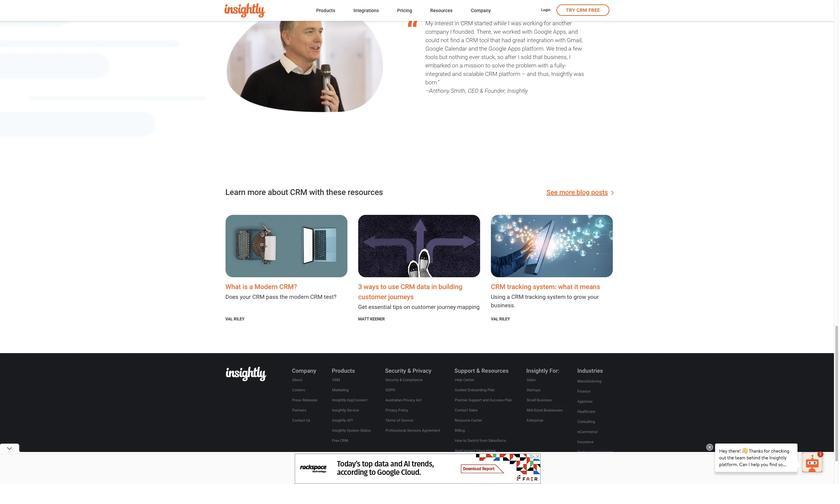 Task type: describe. For each thing, give the bounding box(es) containing it.
1 vertical spatial resources
[[482, 368, 509, 375]]

terms
[[386, 419, 396, 424]]

marketing link
[[332, 387, 349, 395]]

guided onboarding plan link
[[455, 387, 496, 395]]

status
[[360, 429, 371, 434]]

services for professional services
[[599, 451, 613, 455]]

insightly system status link
[[332, 428, 371, 435]]

1 vertical spatial appconnect
[[455, 450, 476, 454]]

val riley for what
[[226, 317, 245, 322]]

had
[[502, 37, 511, 44]]

on inside 3 ways to use crm data in building customer journeys get essential tips on customer journey mapping
[[404, 304, 410, 311]]

crm down "solve"
[[485, 71, 498, 77]]

contact us
[[292, 419, 311, 424]]

company link
[[471, 6, 491, 15]]

learn more about crm with these resources
[[226, 188, 383, 197]]

resources
[[348, 188, 383, 197]]

and left success at the right of the page
[[483, 399, 489, 403]]

compliance
[[403, 379, 423, 383]]

tool
[[480, 37, 489, 44]]

typewriter and laptop together. image
[[226, 215, 348, 278]]

insightly api link
[[332, 418, 353, 425]]

support & resources
[[455, 368, 509, 375]]

partners
[[292, 409, 307, 413]]

–anthony
[[426, 88, 450, 94]]

insightly for insightly api
[[332, 419, 346, 424]]

mission
[[465, 62, 484, 69]]

in inside 3 ways to use crm data in building customer journeys get essential tips on customer journey mapping
[[432, 283, 437, 291]]

crm up marketing
[[332, 379, 340, 383]]

integrations link
[[354, 6, 379, 15]]

& for support & resources
[[477, 368, 480, 375]]

crm up using
[[491, 283, 506, 291]]

my interest in crm started while i was working for another company i founded. there, we worked with google apps, and could not find a crm tool that had great integration with gmail, google calendar and the google apps platform. we tried a few tools but nothing ever stuck, so after i sold that business, i embarked on a mission to solve the problem with a fully- integrated and scalable crm platform – and thus, insightly was born." –anthony smith, ceo & founder, insightly
[[426, 20, 584, 94]]

a inside crm tracking system: what it means using a crm tracking system to grow your business.
[[507, 294, 510, 301]]

and up 'gmail,'
[[569, 28, 578, 35]]

stylized image of a crm tracking system - small image
[[491, 215, 613, 278]]

1 vertical spatial customer
[[412, 304, 436, 311]]

security & compliance link
[[385, 377, 423, 385]]

posts
[[592, 189, 608, 197]]

with down apps,
[[555, 37, 566, 44]]

professional for professional services agreement
[[386, 429, 406, 434]]

contact sales link
[[455, 408, 478, 415]]

finance link
[[577, 389, 591, 396]]

1 horizontal spatial integrations
[[476, 450, 496, 454]]

about
[[292, 379, 302, 383]]

more for learn
[[248, 188, 266, 197]]

2 horizontal spatial google
[[534, 28, 552, 35]]

how
[[455, 439, 463, 444]]

insightly for insightly system status
[[332, 429, 346, 434]]

crm inside 3 ways to use crm data in building customer journeys get essential tips on customer journey mapping
[[401, 283, 415, 291]]

insightly down fully- on the top
[[552, 71, 573, 77]]

privacy policy
[[386, 409, 409, 413]]

appconnect integrations link
[[455, 448, 497, 456]]

ways
[[364, 283, 379, 291]]

help center link
[[455, 377, 475, 385]]

insightly for insightly appconnect
[[332, 399, 346, 403]]

scalable
[[463, 71, 484, 77]]

contact sales
[[455, 409, 478, 413]]

to inside my interest in crm started while i was working for another company i founded. there, we worked with google apps, and could not find a crm tool that had great integration with gmail, google calendar and the google apps platform. we tried a few tools but nothing ever stuck, so after i sold that business, i embarked on a mission to solve the problem with a fully- integrated and scalable crm platform – and thus, insightly was born." –anthony smith, ceo & founder, insightly
[[486, 62, 491, 69]]

contact for contact us
[[292, 419, 305, 424]]

keener
[[370, 317, 385, 322]]

crm left test?
[[311, 294, 323, 301]]

platform
[[499, 71, 521, 77]]

mid-sized businesses
[[527, 409, 563, 413]]

0 vertical spatial customer
[[358, 293, 387, 302]]

crms
[[471, 460, 481, 464]]

crm down the founded. on the right of the page
[[466, 37, 478, 44]]

fully-
[[555, 62, 567, 69]]

insightly for:
[[527, 368, 560, 375]]

integration
[[527, 37, 554, 44]]

for
[[544, 20, 551, 27]]

platform.
[[522, 45, 545, 52]]

born."
[[426, 79, 440, 86]]

does
[[226, 294, 239, 301]]

–
[[522, 71, 526, 77]]

i right while at the right
[[508, 20, 510, 27]]

your inside what is a modern crm? does your crm pass the modern crm test?
[[240, 294, 251, 301]]

healthcare link
[[577, 409, 596, 416]]

val for crm
[[491, 317, 499, 322]]

professional services
[[578, 451, 613, 455]]

terms of service
[[386, 419, 414, 424]]

free inside try crm free button
[[589, 7, 600, 13]]

another
[[553, 20, 572, 27]]

the inside what is a modern crm? does your crm pass the modern crm test?
[[280, 294, 288, 301]]

crm up business.
[[512, 294, 524, 301]]

crm down what is a modern crm? link
[[253, 294, 265, 301]]

it
[[575, 283, 579, 291]]

mid-sized businesses link
[[527, 408, 563, 415]]

see more blog posts
[[547, 189, 608, 197]]

help center
[[455, 379, 475, 383]]

1 vertical spatial tracking
[[525, 294, 546, 301]]

billing
[[455, 429, 465, 434]]

consulting
[[578, 420, 596, 425]]

ceo
[[468, 88, 479, 94]]

a down the nothing
[[460, 62, 463, 69]]

of
[[397, 419, 401, 424]]

api
[[347, 419, 353, 424]]

210226 build customer journeys feature insightly blog image
[[358, 215, 480, 278]]

a left few
[[569, 45, 572, 52]]

tried
[[556, 45, 567, 52]]

in inside my interest in crm started while i was working for another company i founded. there, we worked with google apps, and could not find a crm tool that had great integration with gmail, google calendar and the google apps platform. we tried a few tools but nothing ever stuck, so after i sold that business, i embarked on a mission to solve the problem with a fully- integrated and scalable crm platform – and thus, insightly was born." –anthony smith, ceo & founder, insightly
[[455, 20, 460, 27]]

data
[[417, 283, 430, 291]]

1 horizontal spatial sales
[[527, 379, 536, 383]]

0 vertical spatial appconnect
[[347, 399, 368, 403]]

interest
[[435, 20, 454, 27]]

switch
[[468, 439, 479, 444]]

there,
[[477, 28, 492, 35]]

ever
[[470, 54, 480, 61]]

insightly system status
[[332, 429, 371, 434]]

more for see
[[560, 189, 575, 197]]

0 vertical spatial privacy
[[413, 368, 432, 375]]

contact for contact sales
[[455, 409, 468, 413]]

enterprise
[[527, 419, 544, 424]]

great
[[513, 37, 526, 44]]

riley for what
[[234, 317, 245, 322]]

products link
[[316, 6, 336, 15]]

1 vertical spatial sales
[[469, 409, 478, 413]]

security & privacy
[[385, 368, 432, 375]]

1 vertical spatial the
[[507, 62, 515, 69]]

0 horizontal spatial plan
[[488, 389, 495, 393]]

with up the thus,
[[538, 62, 549, 69]]

premier
[[455, 399, 468, 403]]

calendar
[[445, 45, 467, 52]]

try crm free
[[566, 7, 600, 13]]

insightly logo image for the bottommost insightly logo link
[[226, 367, 266, 382]]

center for resource center
[[472, 419, 482, 424]]

consulting link
[[577, 419, 596, 427]]

help
[[455, 379, 463, 383]]

pricing
[[397, 8, 412, 13]]

professional for professional services
[[578, 451, 599, 455]]

act
[[416, 399, 422, 403]]

1 horizontal spatial google
[[489, 45, 507, 52]]

finance
[[578, 390, 591, 394]]

insightly service link
[[332, 408, 360, 415]]



Task type: locate. For each thing, give the bounding box(es) containing it.
login
[[542, 8, 551, 12]]

crm link
[[332, 377, 341, 385]]

& up onboarding
[[477, 368, 480, 375]]

use
[[388, 283, 399, 291]]

security
[[385, 368, 406, 375], [386, 379, 399, 383]]

onboarding
[[468, 389, 487, 393]]

riley for crm
[[500, 317, 510, 322]]

how to switch from salesforce link
[[455, 438, 507, 445]]

your down means
[[588, 294, 599, 301]]

enterprise link
[[527, 418, 544, 425]]

privacy left act
[[403, 399, 415, 403]]

1 vertical spatial service
[[401, 419, 414, 424]]

riley down the does
[[234, 317, 245, 322]]

security for security & compliance
[[386, 379, 399, 383]]

insightly left api
[[332, 419, 346, 424]]

contact down 'premier'
[[455, 409, 468, 413]]

1 horizontal spatial contact
[[455, 409, 468, 413]]

1 horizontal spatial resources
[[482, 368, 509, 375]]

0 vertical spatial professional
[[386, 429, 406, 434]]

0 horizontal spatial on
[[404, 304, 410, 311]]

insightly down –
[[508, 88, 528, 94]]

we
[[494, 28, 501, 35]]

we
[[547, 45, 555, 52]]

free
[[589, 7, 600, 13], [332, 439, 340, 444]]

1 vertical spatial professional
[[578, 451, 599, 455]]

3
[[358, 283, 362, 291]]

0 horizontal spatial val
[[226, 317, 233, 322]]

insightly logo image
[[225, 3, 265, 18], [226, 367, 266, 382]]

with down working
[[522, 28, 533, 35]]

insightly for insightly for:
[[527, 368, 549, 375]]

0 vertical spatial sales
[[527, 379, 536, 383]]

val down business.
[[491, 317, 499, 322]]

val down the does
[[226, 317, 233, 322]]

1 horizontal spatial customer
[[412, 304, 436, 311]]

appconnect up compare at the right of page
[[455, 450, 476, 454]]

val riley for crm
[[491, 317, 510, 322]]

insurance link
[[577, 439, 594, 447]]

that down platform.
[[533, 54, 543, 61]]

sales up resource center
[[469, 409, 478, 413]]

insightly logo link
[[225, 3, 306, 18], [226, 367, 266, 383]]

to down stuck,
[[486, 62, 491, 69]]

privacy policy link
[[385, 408, 409, 415]]

0 vertical spatial free
[[589, 7, 600, 13]]

was up worked
[[511, 20, 522, 27]]

1 vertical spatial contact
[[292, 419, 305, 424]]

about
[[268, 188, 288, 197]]

resource
[[455, 419, 471, 424]]

1 vertical spatial company
[[292, 368, 316, 375]]

insightly api
[[332, 419, 353, 424]]

1 vertical spatial plan
[[505, 399, 512, 403]]

professional
[[386, 429, 406, 434], [578, 451, 599, 455]]

company up about
[[292, 368, 316, 375]]

a left fully- on the top
[[550, 62, 553, 69]]

free inside free crm link
[[332, 439, 340, 444]]

more right see
[[560, 189, 575, 197]]

insightly up insightly api
[[332, 409, 346, 413]]

industries link
[[577, 368, 604, 375]]

insightly appconnect
[[332, 399, 368, 403]]

nothing
[[449, 54, 468, 61]]

google up integration
[[534, 28, 552, 35]]

1 val from the left
[[226, 317, 233, 322]]

2 horizontal spatial the
[[507, 62, 515, 69]]

0 horizontal spatial sales
[[469, 409, 478, 413]]

system
[[347, 429, 360, 434]]

0 vertical spatial products
[[316, 8, 336, 13]]

val riley down business.
[[491, 317, 510, 322]]

ecommerce link
[[577, 429, 598, 437]]

your
[[240, 294, 251, 301], [588, 294, 599, 301]]

that down we
[[491, 37, 501, 44]]

0 vertical spatial plan
[[488, 389, 495, 393]]

find
[[451, 37, 460, 44]]

1 vertical spatial privacy
[[403, 399, 415, 403]]

privacy up compliance
[[413, 368, 432, 375]]

sales up startups
[[527, 379, 536, 383]]

0 vertical spatial on
[[452, 62, 459, 69]]

2 vertical spatial the
[[280, 294, 288, 301]]

about link
[[292, 377, 303, 385]]

contact inside "link"
[[292, 419, 305, 424]]

careers link
[[292, 387, 306, 395]]

crm tracking system: what it means link
[[491, 283, 601, 291]]

free down insightly system status link
[[332, 439, 340, 444]]

contact us link
[[292, 418, 311, 425]]

0 horizontal spatial services
[[407, 429, 421, 434]]

founder,
[[485, 88, 506, 94]]

insightly up sales link
[[527, 368, 549, 375]]

1 horizontal spatial that
[[533, 54, 543, 61]]

0 vertical spatial that
[[491, 37, 501, 44]]

0 vertical spatial service
[[347, 409, 359, 413]]

1 vertical spatial support
[[469, 399, 482, 403]]

gdpr link
[[385, 387, 396, 395]]

insightly for insightly service
[[332, 409, 346, 413]]

google down "could"
[[426, 45, 444, 52]]

tracking up business.
[[507, 283, 532, 291]]

0 vertical spatial center
[[464, 379, 475, 383]]

contact left us
[[292, 419, 305, 424]]

privacy up terms
[[386, 409, 398, 413]]

and left scalable
[[453, 71, 462, 77]]

0 vertical spatial was
[[511, 20, 522, 27]]

1 horizontal spatial the
[[480, 45, 488, 52]]

founded.
[[453, 28, 476, 35]]

insightly up free crm
[[332, 429, 346, 434]]

integrated
[[426, 71, 451, 77]]

to right how
[[464, 439, 467, 444]]

service down insightly appconnect link at the left bottom of the page
[[347, 409, 359, 413]]

1 horizontal spatial in
[[455, 20, 460, 27]]

0 vertical spatial resources
[[431, 8, 453, 13]]

customer
[[358, 293, 387, 302], [412, 304, 436, 311]]

center right resource
[[472, 419, 482, 424]]

a up business.
[[507, 294, 510, 301]]

0 horizontal spatial service
[[347, 409, 359, 413]]

2 your from the left
[[588, 294, 599, 301]]

1 horizontal spatial professional
[[578, 451, 599, 455]]

professional down of in the left of the page
[[386, 429, 406, 434]]

blog
[[577, 189, 590, 197]]

after
[[505, 54, 517, 61]]

security up security & compliance
[[385, 368, 406, 375]]

1 val riley from the left
[[226, 317, 245, 322]]

0 horizontal spatial your
[[240, 294, 251, 301]]

0 horizontal spatial customer
[[358, 293, 387, 302]]

customer down 3 ways to use crm data in building customer journeys link
[[412, 304, 436, 311]]

resources up onboarding
[[482, 368, 509, 375]]

agencies
[[578, 400, 593, 405]]

insightly
[[552, 71, 573, 77], [508, 88, 528, 94], [527, 368, 549, 375], [332, 399, 346, 403], [332, 409, 346, 413], [332, 419, 346, 424], [332, 429, 346, 434]]

modern
[[255, 283, 278, 291]]

resource center link
[[455, 418, 483, 425]]

1 vertical spatial security
[[386, 379, 399, 383]]

in
[[455, 20, 460, 27], [432, 283, 437, 291]]

privacy inside "link"
[[386, 409, 398, 413]]

1 horizontal spatial free
[[589, 7, 600, 13]]

& inside security & compliance link
[[400, 379, 402, 383]]

was down few
[[574, 71, 584, 77]]

a right is at the left of the page
[[249, 283, 253, 291]]

and
[[569, 28, 578, 35], [469, 45, 478, 52], [453, 71, 462, 77], [527, 71, 537, 77], [483, 399, 489, 403]]

and right –
[[527, 71, 537, 77]]

from
[[480, 439, 488, 444]]

1 vertical spatial integrations
[[476, 450, 496, 454]]

try crm free link
[[557, 4, 610, 16]]

0 vertical spatial the
[[480, 45, 488, 52]]

val for what
[[226, 317, 233, 322]]

1 horizontal spatial val riley
[[491, 317, 510, 322]]

1 horizontal spatial was
[[574, 71, 584, 77]]

0 horizontal spatial integrations
[[354, 8, 379, 13]]

crm inside button
[[577, 7, 588, 13]]

careers
[[292, 389, 305, 393]]

0 vertical spatial security
[[385, 368, 406, 375]]

the down the after on the top right of page
[[507, 62, 515, 69]]

google up so
[[489, 45, 507, 52]]

1 vertical spatial insightly logo link
[[226, 367, 266, 383]]

2 val from the left
[[491, 317, 499, 322]]

1 horizontal spatial val
[[491, 317, 499, 322]]

agencies link
[[577, 399, 593, 406]]

guided
[[455, 389, 467, 393]]

resources
[[431, 8, 453, 13], [482, 368, 509, 375]]

means
[[580, 283, 601, 291]]

sold
[[521, 54, 532, 61]]

0 horizontal spatial contact
[[292, 419, 305, 424]]

security & compliance
[[386, 379, 423, 383]]

1 horizontal spatial your
[[588, 294, 599, 301]]

crm down insightly system status link
[[340, 439, 348, 444]]

to left use
[[381, 283, 387, 291]]

1 vertical spatial in
[[432, 283, 437, 291]]

1 horizontal spatial appconnect
[[455, 450, 476, 454]]

premier support and success plan
[[455, 399, 512, 403]]

plan right success at the right of the page
[[505, 399, 512, 403]]

0 horizontal spatial free
[[332, 439, 340, 444]]

1 vertical spatial center
[[472, 419, 482, 424]]

i left sold
[[518, 54, 520, 61]]

1 horizontal spatial company
[[471, 8, 491, 13]]

2 vertical spatial privacy
[[386, 409, 398, 413]]

professional down 'insurance' link
[[578, 451, 599, 455]]

support down the 'guided onboarding plan' link
[[469, 399, 482, 403]]

startups
[[527, 389, 541, 393]]

customer down ways
[[358, 293, 387, 302]]

to inside 3 ways to use crm data in building customer journeys get essential tips on customer journey mapping
[[381, 283, 387, 291]]

0 horizontal spatial val riley
[[226, 317, 245, 322]]

1 horizontal spatial service
[[401, 419, 414, 424]]

a right find
[[462, 37, 465, 44]]

sales
[[527, 379, 536, 383], [469, 409, 478, 413]]

mapping
[[458, 304, 480, 311]]

integrations
[[354, 8, 379, 13], [476, 450, 496, 454]]

center
[[464, 379, 475, 383], [472, 419, 482, 424]]

insightly logo image for the top insightly logo link
[[225, 3, 265, 18]]

security for security & privacy
[[385, 368, 406, 375]]

sales link
[[527, 377, 536, 385]]

val riley down the does
[[226, 317, 245, 322]]

riley down business.
[[500, 317, 510, 322]]

& for security & compliance
[[400, 379, 402, 383]]

sized
[[534, 409, 543, 413]]

try
[[566, 7, 576, 13]]

in up the founded. on the right of the page
[[455, 20, 460, 27]]

resources link
[[431, 6, 453, 15]]

0 vertical spatial insightly logo image
[[225, 3, 265, 18]]

agreement
[[422, 429, 440, 434]]

& left compliance
[[400, 379, 402, 383]]

insightly down marketing link
[[332, 399, 346, 403]]

0 horizontal spatial in
[[432, 283, 437, 291]]

i up find
[[451, 28, 452, 35]]

i right business,
[[570, 54, 571, 61]]

& right ceo
[[480, 88, 484, 94]]

0 horizontal spatial that
[[491, 37, 501, 44]]

security up gdpr
[[386, 379, 399, 383]]

0 horizontal spatial google
[[426, 45, 444, 52]]

modern
[[289, 294, 309, 301]]

on inside my interest in crm started while i was working for another company i founded. there, we worked with google apps, and could not find a crm tool that had great integration with gmail, google calendar and the google apps platform. we tried a few tools but nothing ever stuck, so after i sold that business, i embarked on a mission to solve the problem with a fully- integrated and scalable crm platform – and thus, insightly was born." –anthony smith, ceo & founder, insightly
[[452, 62, 459, 69]]

on right 'tips'
[[404, 304, 410, 311]]

1 vertical spatial insightly logo image
[[226, 367, 266, 382]]

0 vertical spatial integrations
[[354, 8, 379, 13]]

0 vertical spatial insightly logo link
[[225, 3, 306, 18]]

not
[[441, 37, 449, 44]]

terms of service link
[[385, 418, 414, 425]]

few
[[573, 45, 582, 52]]

1 horizontal spatial more
[[560, 189, 575, 197]]

what
[[226, 283, 241, 291]]

& for security & privacy
[[408, 368, 411, 375]]

0 horizontal spatial resources
[[431, 8, 453, 13]]

free right "try"
[[589, 7, 600, 13]]

these
[[326, 188, 346, 197]]

service right of in the left of the page
[[401, 419, 414, 424]]

crm right about
[[290, 188, 308, 197]]

crm tracking system: what it means using a crm tracking system to grow your business.
[[491, 283, 601, 309]]

1 horizontal spatial services
[[599, 451, 613, 455]]

support up help center
[[455, 368, 475, 375]]

0 vertical spatial support
[[455, 368, 475, 375]]

the down "tool"
[[480, 45, 488, 52]]

services for professional services agreement
[[407, 429, 421, 434]]

0 vertical spatial tracking
[[507, 283, 532, 291]]

center right 'help'
[[464, 379, 475, 383]]

learn
[[226, 188, 246, 197]]

0 vertical spatial company
[[471, 8, 491, 13]]

1 horizontal spatial plan
[[505, 399, 512, 403]]

small
[[527, 399, 536, 403]]

crm up the founded. on the right of the page
[[461, 20, 473, 27]]

small business
[[527, 399, 552, 403]]

resource center
[[455, 419, 482, 424]]

worked
[[503, 28, 521, 35]]

while
[[494, 20, 507, 27]]

1 vertical spatial services
[[599, 451, 613, 455]]

& inside my interest in crm started while i was working for another company i founded. there, we worked with google apps, and could not find a crm tool that had great integration with gmail, google calendar and the google apps platform. we tried a few tools but nothing ever stuck, so after i sold that business, i embarked on a mission to solve the problem with a fully- integrated and scalable crm platform – and thus, insightly was born." –anthony smith, ceo & founder, insightly
[[480, 88, 484, 94]]

2 val riley from the left
[[491, 317, 510, 322]]

0 horizontal spatial company
[[292, 368, 316, 375]]

insurance
[[578, 441, 594, 445]]

2 riley from the left
[[500, 317, 510, 322]]

a inside what is a modern crm? does your crm pass the modern crm test?
[[249, 283, 253, 291]]

journey
[[438, 304, 456, 311]]

crm up journeys
[[401, 283, 415, 291]]

1 horizontal spatial riley
[[500, 317, 510, 322]]

appconnect up insightly service
[[347, 399, 368, 403]]

company up 'started' at the right of the page
[[471, 8, 491, 13]]

0 horizontal spatial appconnect
[[347, 399, 368, 403]]

crm right "try"
[[577, 7, 588, 13]]

to inside crm tracking system: what it means using a crm tracking system to grow your business.
[[567, 294, 573, 301]]

salesforce
[[489, 439, 506, 444]]

more right learn
[[248, 188, 266, 197]]

the down crm?
[[280, 294, 288, 301]]

your inside crm tracking system: what it means using a crm tracking system to grow your business.
[[588, 294, 599, 301]]

your down is at the left of the page
[[240, 294, 251, 301]]

resources up interest
[[431, 8, 453, 13]]

australian
[[386, 399, 402, 403]]

and up ever
[[469, 45, 478, 52]]

1 vertical spatial was
[[574, 71, 584, 77]]

& up compliance
[[408, 368, 411, 375]]

0 vertical spatial services
[[407, 429, 421, 434]]

0 horizontal spatial more
[[248, 188, 266, 197]]

plan up success at the right of the page
[[488, 389, 495, 393]]

tracking down system:
[[525, 294, 546, 301]]

1 your from the left
[[240, 294, 251, 301]]

1 vertical spatial that
[[533, 54, 543, 61]]

with left these
[[309, 188, 324, 197]]

1 riley from the left
[[234, 317, 245, 322]]

on down the nothing
[[452, 62, 459, 69]]

1 vertical spatial free
[[332, 439, 340, 444]]

releases
[[303, 399, 318, 403]]

manufacturing
[[578, 380, 602, 384]]

using
[[491, 294, 506, 301]]

that
[[491, 37, 501, 44], [533, 54, 543, 61]]

appconnect integrations
[[455, 450, 496, 454]]

in right data
[[432, 283, 437, 291]]

0 horizontal spatial the
[[280, 294, 288, 301]]

0 vertical spatial contact
[[455, 409, 468, 413]]

1 horizontal spatial on
[[452, 62, 459, 69]]

0 horizontal spatial professional
[[386, 429, 406, 434]]

0 vertical spatial in
[[455, 20, 460, 27]]

0 horizontal spatial was
[[511, 20, 522, 27]]

center for help center
[[464, 379, 475, 383]]

1 vertical spatial on
[[404, 304, 410, 311]]

0 horizontal spatial riley
[[234, 317, 245, 322]]

1 vertical spatial products
[[332, 368, 355, 375]]



Task type: vqa. For each thing, say whether or not it's contained in the screenshot.


